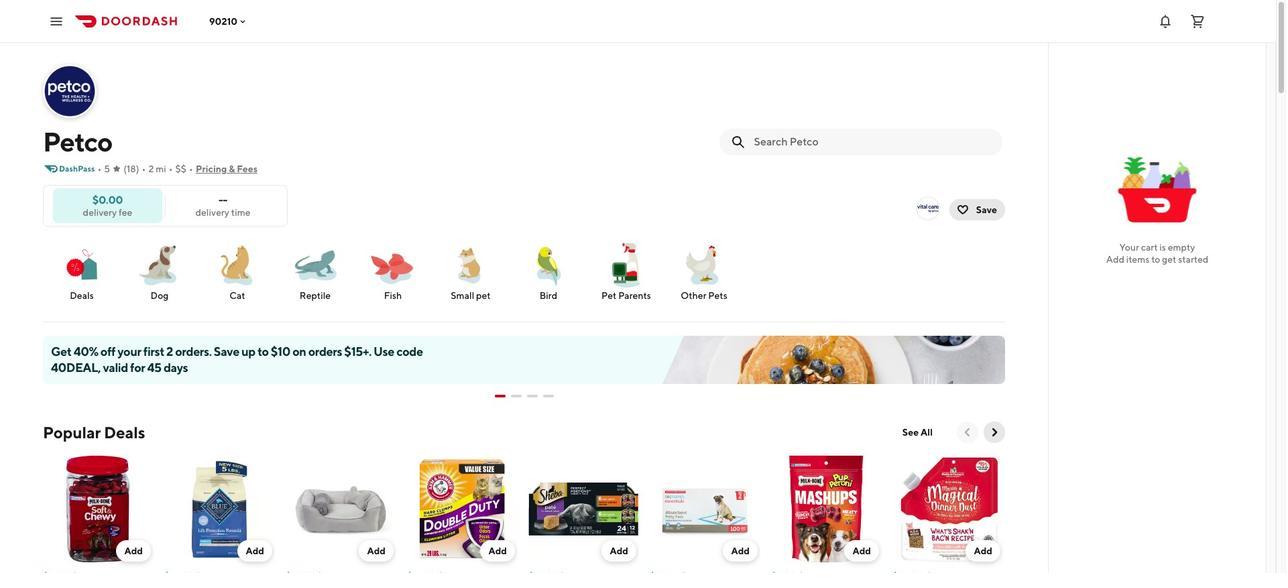 Task type: locate. For each thing, give the bounding box(es) containing it.
save button
[[950, 199, 1005, 221]]

2
[[148, 164, 154, 174], [166, 345, 173, 359]]

1 vertical spatial deals
[[104, 423, 145, 442]]

all
[[921, 427, 933, 438]]

valid
[[103, 361, 128, 375]]

0 horizontal spatial 2
[[148, 164, 154, 174]]

code
[[397, 345, 423, 359]]

to
[[1152, 254, 1160, 265], [258, 345, 269, 359]]

1 horizontal spatial to
[[1152, 254, 1160, 265]]

pet parents
[[602, 290, 651, 301]]

bird
[[540, 290, 557, 301]]

save inside button
[[976, 205, 997, 215]]

pet
[[476, 290, 491, 301]]

see all link
[[895, 422, 941, 443]]

get
[[51, 345, 71, 359]]

blue buffalo life protection formula adult chicken & brown rice dry dog food (5 lb) image
[[164, 454, 275, 565]]

add for milk-bone beef & filet mignon soft & chewy dog snacks (25 oz) image
[[124, 546, 143, 557]]

• left 5
[[98, 164, 102, 174]]

save left up
[[214, 345, 239, 359]]

popular
[[43, 423, 101, 442]]

bird image
[[524, 241, 573, 289]]

fish image
[[369, 241, 417, 289]]

popular deals link
[[43, 422, 145, 443]]

other pets
[[681, 290, 728, 301]]

2 right first
[[166, 345, 173, 359]]

• right $$
[[189, 164, 193, 174]]

to left get
[[1152, 254, 1160, 265]]

add
[[1106, 254, 1125, 265], [124, 546, 143, 557], [246, 546, 264, 557], [367, 546, 386, 557], [489, 546, 507, 557], [610, 546, 628, 557], [731, 546, 750, 557], [853, 546, 871, 557], [974, 546, 993, 557]]

time
[[231, 207, 250, 218]]

other pets link
[[671, 240, 738, 303]]

see all
[[903, 427, 933, 438]]

bird link
[[515, 240, 582, 303]]

• right "mi"
[[169, 164, 173, 174]]

pet parents image
[[602, 241, 651, 289]]

delivery down $0.00
[[83, 207, 117, 218]]

use
[[374, 345, 394, 359]]

deals down the deals image
[[70, 290, 94, 301]]

40%
[[74, 345, 98, 359]]

your
[[1120, 242, 1139, 253]]

delivery left time
[[195, 207, 229, 218]]

add button
[[116, 541, 151, 562], [116, 541, 151, 562], [238, 541, 272, 562], [238, 541, 272, 562], [359, 541, 394, 562], [359, 541, 394, 562], [480, 541, 515, 562], [480, 541, 515, 562], [602, 541, 636, 562], [602, 541, 636, 562], [723, 541, 758, 562], [723, 541, 758, 562], [845, 541, 879, 562], [845, 541, 879, 562], [966, 541, 1001, 562], [966, 541, 1001, 562]]

1 vertical spatial to
[[258, 345, 269, 359]]

save right logo
[[976, 205, 997, 215]]

see
[[903, 427, 919, 438]]

0 horizontal spatial deals
[[70, 290, 94, 301]]

• right (18)
[[142, 164, 146, 174]]

logo image
[[917, 198, 939, 219]]

items
[[1127, 254, 1150, 265]]

milk-bone beef & filet mignon soft & chewy dog snacks (25 oz) image
[[43, 454, 154, 565]]

to right up
[[258, 345, 269, 359]]

your cart is empty add items to get started
[[1106, 242, 1209, 265]]

0 horizontal spatial delivery
[[83, 207, 117, 218]]

2 delivery from the left
[[195, 207, 229, 218]]

orders
[[308, 345, 342, 359]]

cart
[[1141, 242, 1158, 253]]

save
[[976, 205, 997, 215], [214, 345, 239, 359]]

1 delivery from the left
[[83, 207, 117, 218]]

delivery
[[83, 207, 117, 218], [195, 207, 229, 218]]

add for "stella & chewy's magical dinner dust dog food topper cage-free chicken (7 oz)" image
[[974, 546, 993, 557]]

0 horizontal spatial to
[[258, 345, 269, 359]]

deals right popular
[[104, 423, 145, 442]]

sheba perfect portions pate savory chicken entree & roasted turkey cat food (1.32 oz x 24 ct) image
[[528, 454, 639, 565]]

add for arm & hammer double duty odor control scented cat litter (29 lb) image
[[489, 546, 507, 557]]

small pet image
[[447, 241, 495, 289]]

delivery inside -- delivery time
[[195, 207, 229, 218]]

&
[[229, 164, 235, 174]]

fish link
[[359, 240, 427, 303]]

-- delivery time
[[195, 193, 250, 218]]

get
[[1162, 254, 1177, 265]]

$0.00
[[92, 193, 123, 206]]

1 horizontal spatial save
[[976, 205, 997, 215]]

pricing & fees button
[[196, 158, 258, 180]]

for
[[130, 361, 145, 375]]

0 horizontal spatial save
[[214, 345, 239, 359]]

1 horizontal spatial delivery
[[195, 207, 229, 218]]

other pets image
[[680, 241, 728, 289]]

save inside get 40% off your first 2 orders. save up to $10 on orders $15+.  use code 40deal, valid for 45 days
[[214, 345, 239, 359]]

1 horizontal spatial 2
[[166, 345, 173, 359]]

0 vertical spatial 2
[[148, 164, 154, 174]]

pet
[[602, 290, 617, 301]]

1 vertical spatial save
[[214, 345, 239, 359]]

cat
[[230, 290, 245, 301]]

pet parents link
[[593, 240, 660, 303]]

pets
[[708, 290, 728, 301]]

started
[[1178, 254, 1209, 265]]

next button of carousel image
[[988, 426, 1001, 439]]

90210 button
[[209, 16, 248, 26]]

•
[[98, 164, 102, 174], [142, 164, 146, 174], [169, 164, 173, 174], [189, 164, 193, 174]]

add inside the your cart is empty add items to get started
[[1106, 254, 1125, 265]]

small pet
[[451, 290, 491, 301]]

1 vertical spatial 2
[[166, 345, 173, 359]]

2 left "mi"
[[148, 164, 154, 174]]

Search Petco search field
[[754, 135, 992, 150]]

5
[[104, 164, 110, 174]]

45
[[147, 361, 161, 375]]

2 inside get 40% off your first 2 orders. save up to $10 on orders $15+.  use code 40deal, valid for 45 days
[[166, 345, 173, 359]]

cat image
[[213, 241, 262, 289]]

add for so phresh new essentials dog pads (100 ct) image
[[731, 546, 750, 557]]

to inside the your cart is empty add items to get started
[[1152, 254, 1160, 265]]

-
[[219, 193, 223, 206], [223, 193, 227, 206]]

deals
[[70, 290, 94, 301], [104, 423, 145, 442]]

add for milk-bone pup-peroni crunchy biscuit & meaty morsels mashups dog snacks (10 oz) image
[[853, 546, 871, 557]]

small
[[451, 290, 474, 301]]

fees
[[237, 164, 258, 174]]

add for the blue buffalo life protection formula adult chicken & brown rice dry dog food (5 lb) image
[[246, 546, 264, 557]]

2 - from the left
[[223, 193, 227, 206]]

0 vertical spatial to
[[1152, 254, 1160, 265]]

arm & hammer double duty odor control scented cat litter (29 lb) image
[[407, 454, 518, 565]]

0 vertical spatial save
[[976, 205, 997, 215]]

1 horizontal spatial deals
[[104, 423, 145, 442]]



Task type: vqa. For each thing, say whether or not it's contained in the screenshot.
to
yes



Task type: describe. For each thing, give the bounding box(es) containing it.
dog link
[[126, 240, 193, 303]]

90210
[[209, 16, 238, 26]]

0 vertical spatial deals
[[70, 290, 94, 301]]

1 • from the left
[[98, 164, 102, 174]]

reptile link
[[282, 240, 349, 303]]

off
[[100, 345, 115, 359]]

pricing
[[196, 164, 227, 174]]

orders.
[[175, 345, 212, 359]]

add for sheba perfect portions pate savory chicken entree & roasted turkey cat food (1.32 oz x 24 ct) image at bottom left
[[610, 546, 628, 557]]

petco image
[[44, 66, 95, 117]]

add for 'everyyay essentials snooze fest 22" x 18" grey dog bed bundle' image
[[367, 546, 386, 557]]

4 • from the left
[[189, 164, 193, 174]]

days
[[164, 361, 188, 375]]

your
[[118, 345, 141, 359]]

get 40% off your first 2 orders. save up to $10 on orders $15+.  use code 40deal, valid for 45 days
[[51, 345, 423, 375]]

petco
[[43, 126, 112, 158]]

dog image
[[135, 241, 184, 289]]

$15+.
[[344, 345, 371, 359]]

reptile image
[[291, 241, 339, 289]]

dog
[[151, 290, 169, 301]]

everyyay essentials snooze fest 22" x 18" grey dog bed bundle image
[[286, 454, 396, 565]]

cat link
[[204, 240, 271, 303]]

2 • from the left
[[142, 164, 146, 174]]

parents
[[618, 290, 651, 301]]

$$
[[175, 164, 187, 174]]

milk-bone pup-peroni crunchy biscuit & meaty morsels mashups dog snacks (10 oz) image
[[771, 454, 882, 565]]

previous button of carousel image
[[961, 426, 974, 439]]

deals link
[[48, 240, 115, 303]]

delivery inside $0.00 delivery fee
[[83, 207, 117, 218]]

small pet link
[[437, 240, 504, 303]]

other
[[681, 290, 707, 301]]

deals image
[[58, 241, 106, 289]]

reptile
[[300, 290, 331, 301]]

open menu image
[[48, 13, 64, 29]]

mi
[[156, 164, 166, 174]]

• 2 mi • $$ • pricing & fees
[[142, 164, 258, 174]]

40deal,
[[51, 361, 101, 375]]

fish
[[384, 290, 402, 301]]

0 items, open order cart image
[[1190, 13, 1206, 29]]

up
[[241, 345, 255, 359]]

notification bell image
[[1158, 13, 1174, 29]]

fee
[[119, 207, 132, 218]]

$0.00 delivery fee
[[83, 193, 132, 218]]

to inside get 40% off your first 2 orders. save up to $10 on orders $15+.  use code 40deal, valid for 45 days
[[258, 345, 269, 359]]

on
[[293, 345, 306, 359]]

so phresh new essentials dog pads (100 ct) image
[[650, 454, 761, 565]]

dashpass
[[59, 164, 95, 174]]

(18)
[[124, 164, 139, 174]]

stella & chewy's magical dinner dust dog food topper cage-free chicken (7 oz) image
[[893, 454, 1003, 565]]

first
[[143, 345, 164, 359]]

$10
[[271, 345, 290, 359]]

empty
[[1168, 242, 1195, 253]]

1 - from the left
[[219, 193, 223, 206]]

popular deals
[[43, 423, 145, 442]]

3 • from the left
[[169, 164, 173, 174]]

is
[[1160, 242, 1166, 253]]



